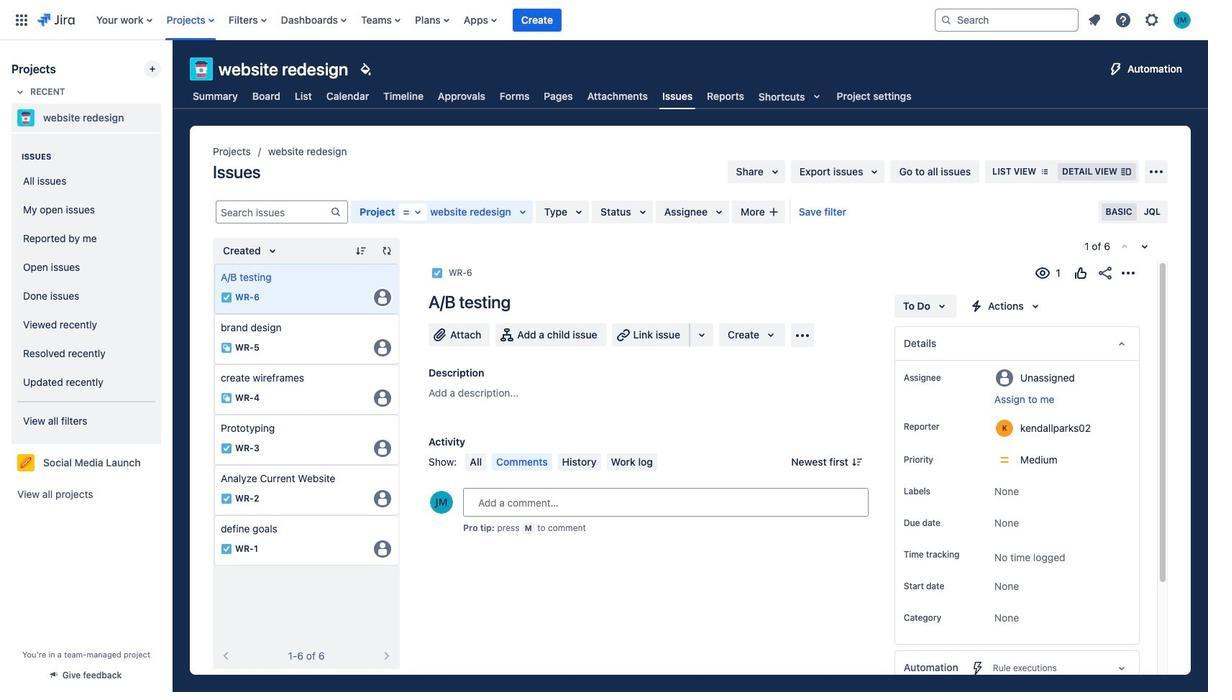 Task type: locate. For each thing, give the bounding box(es) containing it.
sub task image
[[221, 342, 232, 354], [221, 393, 232, 404]]

task element
[[214, 264, 399, 314], [214, 415, 399, 466], [214, 466, 399, 516], [214, 516, 399, 566]]

0 vertical spatial task image
[[432, 268, 443, 279]]

add to starred image
[[157, 455, 174, 472]]

create project image
[[147, 63, 158, 75]]

task image
[[432, 268, 443, 279], [221, 443, 232, 455], [221, 494, 232, 505]]

0 vertical spatial sub task image
[[221, 342, 232, 354]]

banner
[[0, 0, 1209, 40]]

import and bulk change issues image
[[1148, 163, 1166, 181]]

automation image
[[1108, 60, 1125, 78]]

group
[[17, 132, 155, 445], [1117, 238, 1154, 255]]

3 task element from the top
[[214, 466, 399, 516]]

list
[[89, 0, 924, 40], [1082, 7, 1200, 33]]

1 sub task image from the top
[[221, 342, 232, 354]]

0 vertical spatial task image
[[221, 292, 232, 304]]

1 vertical spatial sub task image
[[221, 393, 232, 404]]

primary element
[[9, 0, 924, 40]]

1 task element from the top
[[214, 264, 399, 314]]

your profile and settings image
[[1174, 11, 1192, 28]]

details element
[[895, 327, 1140, 361]]

link web pages and more image
[[694, 327, 711, 344]]

sub task image for 1st sub-task element from the bottom
[[221, 393, 232, 404]]

heading
[[17, 151, 155, 163]]

0 horizontal spatial list
[[89, 0, 924, 40]]

0 horizontal spatial group
[[17, 132, 155, 445]]

1 vertical spatial task image
[[221, 544, 232, 555]]

sub-task element
[[214, 314, 399, 365], [214, 365, 399, 415]]

1 task image from the top
[[221, 292, 232, 304]]

Search issues text field
[[217, 202, 330, 222]]

None search field
[[935, 8, 1079, 31]]

2 vertical spatial task image
[[221, 494, 232, 505]]

add app image
[[794, 327, 812, 344]]

jira image
[[37, 11, 75, 28], [37, 11, 75, 28]]

sidebar navigation image
[[157, 58, 189, 86]]

tab list
[[173, 83, 926, 109]]

list item
[[513, 0, 562, 40]]

task image
[[221, 292, 232, 304], [221, 544, 232, 555]]

automation element
[[895, 651, 1140, 686]]

sub task image for first sub-task element
[[221, 342, 232, 354]]

notifications image
[[1086, 11, 1104, 28]]

2 sub task image from the top
[[221, 393, 232, 404]]

Add a comment… field
[[463, 489, 869, 517]]

menu bar
[[463, 454, 660, 471]]

1 sub-task element from the top
[[214, 314, 399, 365]]

project equals website redesign element
[[360, 201, 511, 224]]

set project background image
[[357, 60, 374, 78]]

add to starred image
[[157, 109, 174, 127]]



Task type: describe. For each thing, give the bounding box(es) containing it.
1 vertical spatial task image
[[221, 443, 232, 455]]

2 sub-task element from the top
[[214, 365, 399, 415]]

copy link to issue image
[[470, 267, 481, 278]]

2 task image from the top
[[221, 544, 232, 555]]

addicon image
[[768, 207, 780, 218]]

1 horizontal spatial group
[[1117, 238, 1154, 255]]

Search field
[[935, 8, 1079, 31]]

help image
[[1115, 11, 1133, 28]]

1 horizontal spatial list
[[1082, 7, 1200, 33]]

issues list box
[[214, 264, 399, 566]]

collapse recent projects image
[[12, 83, 29, 101]]

search image
[[941, 14, 953, 26]]

4 task element from the top
[[214, 516, 399, 566]]

issues group
[[17, 137, 155, 401]]

appswitcher icon image
[[13, 11, 30, 28]]

2 task element from the top
[[214, 415, 399, 466]]

settings image
[[1144, 11, 1161, 28]]

order by image
[[264, 242, 281, 260]]



Task type: vqa. For each thing, say whether or not it's contained in the screenshot.
The Project Equals Website Redesign element
yes



